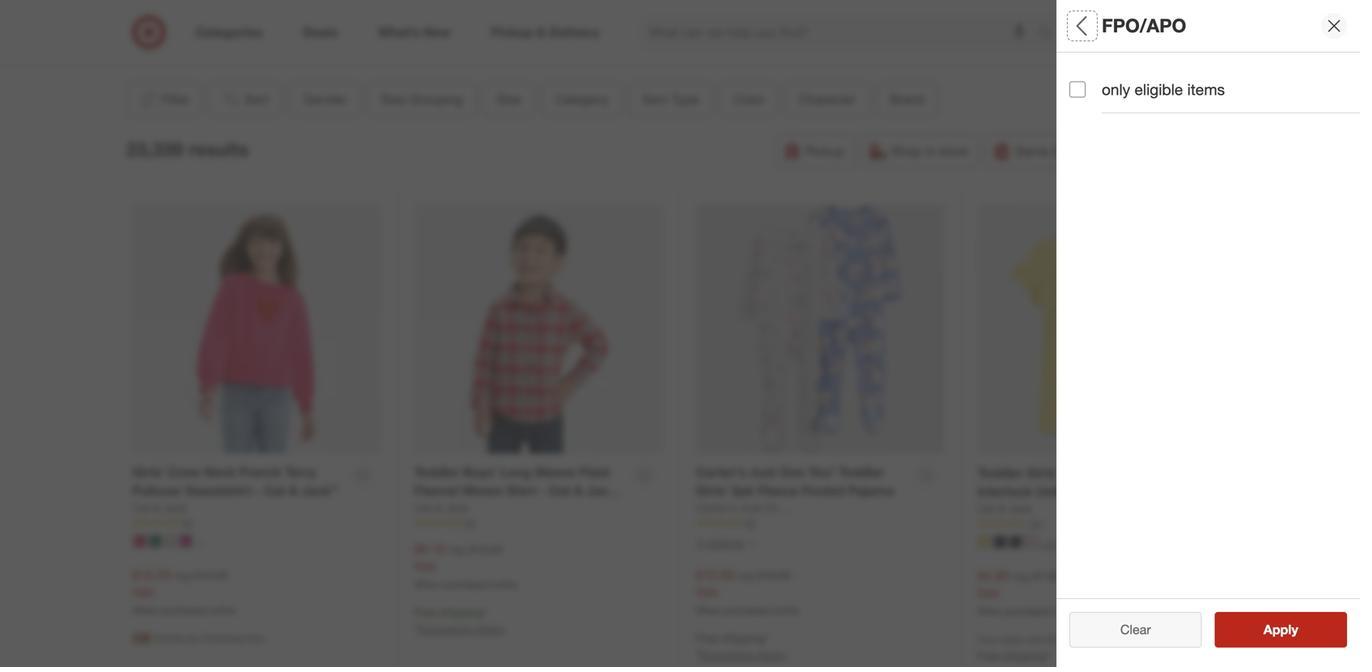 Task type: vqa. For each thing, say whether or not it's contained in the screenshot.
$10.50
yes



Task type: describe. For each thing, give the bounding box(es) containing it.
same day delivery button
[[986, 134, 1136, 169]]

ships
[[1000, 634, 1023, 646]]

shirt for woven
[[507, 483, 536, 499]]

only
[[1102, 80, 1131, 99]]

cat inside "toddler boys' long sleeve plaid flannel woven shirt - cat & jack™ red"
[[549, 483, 570, 499]]

all filters dialog
[[1057, 0, 1360, 667]]

seasonal shipping icon image
[[132, 629, 152, 648]]

clear button
[[1070, 612, 1202, 648]]

sleeve for long
[[535, 464, 575, 480]]

sort button
[[208, 82, 283, 117]]

filter
[[161, 91, 190, 107]]

fleece
[[758, 483, 798, 499]]

circle™
[[597, 31, 632, 45]]

$15.00
[[194, 568, 228, 582]]

& inside "toddler boys' long sleeve plaid flannel woven shirt - cat & jack™ red"
[[574, 483, 583, 499]]

online for $10.50
[[209, 605, 235, 617]]

97 link
[[696, 516, 945, 531]]

interlock
[[978, 484, 1032, 499]]

target circle™ link
[[515, 0, 680, 62]]

plaid
[[579, 464, 610, 480]]

What can we help you find? suggestions appear below search field
[[639, 15, 1042, 50]]

2 horizontal spatial free
[[978, 649, 1000, 663]]

purchased for $10.50
[[160, 605, 207, 617]]

character button
[[785, 82, 870, 117]]

shop
[[891, 143, 922, 159]]

carter's just one you
[[696, 501, 807, 515]]

redcard™
[[737, 31, 789, 45]]

23,339
[[126, 138, 183, 161]]

pajama
[[848, 483, 894, 499]]

all
[[1070, 14, 1092, 37]]

carter's just one you®️ toddler girls' 2pk fleece footed pajama
[[696, 464, 894, 499]]

toddler girls' short sleeve interlock uniform polo shirt - cat & jack™ link
[[978, 464, 1190, 518]]

search button
[[1031, 15, 1070, 53]]

only
[[978, 634, 998, 646]]

sort
[[245, 91, 270, 107]]

only eligible items checkbox
[[1070, 81, 1086, 98]]

& inside the toddler girls' short sleeve interlock uniform polo shirt - cat & jack™
[[978, 502, 987, 518]]

size button
[[483, 82, 535, 117]]

24
[[464, 517, 475, 529]]

category
[[555, 91, 609, 107]]

jack for pullover
[[164, 501, 187, 515]]

free shipping * * exclusions apply. for $9.10
[[414, 605, 506, 636]]

$35
[[1047, 634, 1062, 646]]

flannel
[[414, 483, 459, 499]]

item type
[[643, 91, 700, 107]]

day
[[1053, 143, 1075, 159]]

size grouping button
[[367, 82, 477, 117]]

- inside girls' crew neck french terry pullover sweatshirt - cat & jack™
[[255, 483, 261, 499]]

jack™ for toddler girls' short sleeve interlock uniform polo shirt - cat & jack™
[[990, 502, 1026, 518]]

search
[[1031, 26, 1070, 42]]

clear for clear all
[[1112, 622, 1143, 638]]

girls' crew neck french terry pullover sweatshirt - cat & jack™ link
[[132, 463, 344, 500]]

shirt for polo
[[1120, 484, 1150, 499]]

see results
[[1247, 622, 1316, 638]]

just for you
[[740, 501, 761, 515]]

store
[[939, 143, 969, 159]]

87
[[183, 517, 193, 529]]

same
[[1016, 143, 1049, 159]]

size grouping
[[381, 91, 463, 107]]

girls' inside the toddler girls' short sleeve interlock uniform polo shirt - cat & jack™
[[1027, 465, 1059, 481]]

eve
[[248, 632, 264, 644]]

pickup button
[[775, 134, 855, 169]]

see results button
[[1215, 612, 1347, 648]]

same day delivery
[[1016, 143, 1125, 159]]

$4.90
[[978, 568, 1009, 584]]

reg for $9.10
[[449, 542, 465, 557]]

$12.60 reg $18.00 sale when purchased online
[[696, 567, 799, 617]]

free shipping *
[[978, 649, 1051, 663]]

exclusions for $12.60
[[700, 648, 754, 662]]

cat down interlock
[[978, 502, 995, 516]]

purchased for $12.60
[[724, 605, 770, 617]]

toddler boys' long sleeve plaid flannel woven shirt - cat & jack™ red
[[414, 464, 623, 517]]

boys'
[[463, 464, 497, 480]]

cat & jack for uniform
[[978, 502, 1033, 516]]

$10.50
[[132, 567, 171, 583]]

carter's just one you®️ toddler girls' 2pk fleece footed pajama link
[[696, 463, 907, 500]]

just for you®️
[[750, 464, 776, 480]]

toddler inside carter's just one you®️ toddler girls' 2pk fleece footed pajama
[[839, 464, 884, 480]]

size for size grouping
[[381, 91, 405, 107]]

pullover
[[132, 483, 182, 499]]

sleeve for short
[[1100, 465, 1141, 481]]

in
[[926, 143, 936, 159]]

only ships with $35 orders
[[978, 634, 1093, 646]]

apply
[[1264, 622, 1299, 638]]

polo
[[1089, 484, 1116, 499]]

results for 23,339 results
[[188, 138, 249, 161]]

you®️
[[809, 464, 835, 480]]

top deals
[[407, 31, 457, 45]]

online for $4.90
[[1055, 605, 1081, 618]]

toddler for toddler girls' short sleeve interlock uniform polo shirt - cat & jack™
[[978, 465, 1023, 481]]

brand button
[[876, 82, 939, 117]]

23,339 results
[[126, 138, 249, 161]]

neck
[[204, 464, 236, 480]]

gender
[[304, 91, 347, 107]]

target circle™
[[563, 31, 632, 45]]

woven
[[462, 483, 503, 499]]

color inside all filters dialog
[[1070, 113, 1110, 132]]

fpo/apo
[[1102, 14, 1187, 37]]

when for $12.60
[[696, 605, 721, 617]]



Task type: locate. For each thing, give the bounding box(es) containing it.
shipping for $12.60
[[722, 631, 765, 645]]

exclusions apply. button down $9.10 reg $13.00 sale when purchased online
[[418, 621, 506, 638]]

cat up 24 link
[[549, 483, 570, 499]]

0 horizontal spatial results
[[188, 138, 249, 161]]

exclusions apply. button down $12.60 reg $18.00 sale when purchased online
[[700, 647, 788, 663]]

just up 'fleece'
[[750, 464, 776, 480]]

when for $4.90
[[978, 605, 1003, 618]]

when up the seasonal shipping icon
[[132, 605, 158, 617]]

cat & jack link down pullover
[[132, 500, 187, 516]]

2 horizontal spatial jack™
[[990, 502, 1026, 518]]

0 horizontal spatial exclusions apply. button
[[418, 621, 506, 638]]

item type button
[[629, 82, 713, 117]]

when inside $10.50 reg $15.00 sale when purchased online
[[132, 605, 158, 617]]

jack for uniform
[[1009, 502, 1033, 516]]

apply. for $12.60
[[757, 648, 788, 662]]

color button inside all filters dialog
[[1070, 96, 1360, 153]]

just
[[750, 464, 776, 480], [740, 501, 761, 515]]

2 horizontal spatial cat & jack link
[[978, 501, 1033, 517]]

free down only
[[978, 649, 1000, 663]]

sale for $9.10
[[414, 559, 436, 573]]

you
[[789, 501, 807, 515]]

jack up 141
[[1009, 502, 1033, 516]]

reg inside $12.60 reg $18.00 sale when purchased online
[[738, 568, 754, 582]]

0 vertical spatial shipping
[[440, 605, 483, 619]]

& inside girls' crew neck french terry pullover sweatshirt - cat & jack™
[[289, 483, 298, 499]]

jack up 24
[[445, 501, 469, 515]]

2 clear from the left
[[1121, 622, 1151, 638]]

cat down french
[[264, 483, 286, 499]]

results
[[188, 138, 249, 161], [1274, 622, 1316, 638]]

toddler girls' short sleeve interlock uniform polo shirt - cat & jack™
[[978, 465, 1183, 518]]

sweatshirt
[[185, 483, 252, 499]]

$10.50 reg $15.00 sale when purchased online
[[132, 567, 235, 617]]

color up delivery
[[1070, 113, 1110, 132]]

reg left $18.00
[[738, 568, 754, 582]]

free for $12.60
[[696, 631, 718, 645]]

online up orders
[[1055, 605, 1081, 618]]

- for toddler boys' long sleeve plaid flannel woven shirt - cat & jack™ red
[[540, 483, 545, 499]]

0 vertical spatial one
[[780, 464, 805, 480]]

when
[[414, 579, 439, 591], [132, 605, 158, 617], [696, 605, 721, 617], [978, 605, 1003, 618]]

color
[[734, 91, 765, 107], [1070, 113, 1110, 132]]

just inside carter's just one you®️ toddler girls' 2pk fleece footed pajama
[[750, 464, 776, 480]]

one up 'fleece'
[[780, 464, 805, 480]]

0 horizontal spatial jack™
[[302, 483, 338, 499]]

when down $12.60 at right
[[696, 605, 721, 617]]

jack™
[[302, 483, 338, 499], [586, 483, 623, 499], [990, 502, 1026, 518]]

category button
[[541, 82, 622, 117]]

sale inside $9.10 reg $13.00 sale when purchased online
[[414, 559, 436, 573]]

0 vertical spatial results
[[188, 138, 249, 161]]

1 horizontal spatial exclusions
[[700, 648, 754, 662]]

0 vertical spatial carter's
[[696, 464, 746, 480]]

sale inside $12.60 reg $18.00 sale when purchased online
[[696, 585, 718, 599]]

purchased up by
[[160, 605, 207, 617]]

all
[[1147, 622, 1159, 638]]

1 horizontal spatial jack™
[[586, 483, 623, 499]]

jack™ for toddler boys' long sleeve plaid flannel woven shirt - cat & jack™ red
[[586, 483, 623, 499]]

purchased for $9.10
[[442, 579, 488, 591]]

sale for $12.60
[[696, 585, 718, 599]]

2 horizontal spatial jack
[[1009, 502, 1033, 516]]

clear inside all filters dialog
[[1112, 622, 1143, 638]]

sleeve up the polo
[[1100, 465, 1141, 481]]

2 horizontal spatial cat & jack
[[978, 502, 1033, 516]]

cat & jack link for uniform
[[978, 501, 1033, 517]]

sleeve inside the toddler girls' short sleeve interlock uniform polo shirt - cat & jack™
[[1100, 465, 1141, 481]]

1 horizontal spatial shirt
[[1120, 484, 1150, 499]]

when inside $12.60 reg $18.00 sale when purchased online
[[696, 605, 721, 617]]

shirt down long
[[507, 483, 536, 499]]

2 carter's from the top
[[696, 501, 737, 515]]

online for $9.10
[[491, 579, 517, 591]]

apply button
[[1215, 612, 1347, 648]]

carter's just one you®️ toddler girls' 2pk fleece footed pajama image
[[696, 204, 945, 454], [696, 204, 945, 454]]

sleeve inside "toddler boys' long sleeve plaid flannel woven shirt - cat & jack™ red"
[[535, 464, 575, 480]]

87 link
[[132, 516, 382, 531]]

0 horizontal spatial cat & jack link
[[132, 500, 187, 516]]

purchased down $18.00
[[724, 605, 770, 617]]

free down $12.60 reg $18.00 sale when purchased online
[[696, 631, 718, 645]]

results right see
[[1274, 622, 1316, 638]]

- inside "toddler boys' long sleeve plaid flannel woven shirt - cat & jack™ red"
[[540, 483, 545, 499]]

toddler up flannel
[[414, 464, 460, 480]]

carter's inside carter's just one you®️ toddler girls' 2pk fleece footed pajama
[[696, 464, 746, 480]]

1 horizontal spatial exclusions apply. button
[[700, 647, 788, 663]]

free for $9.10
[[414, 605, 437, 619]]

1 vertical spatial results
[[1274, 622, 1316, 638]]

apply. down $12.60 reg $18.00 sale when purchased online
[[757, 648, 788, 662]]

toddler boys' long sleeve plaid flannel woven shirt - cat & jack™ red link
[[414, 463, 626, 517]]

one down 'fleece'
[[764, 501, 786, 515]]

gender button
[[290, 82, 361, 117]]

purchased inside $10.50 reg $15.00 sale when purchased online
[[160, 605, 207, 617]]

toddler inside the toddler girls' short sleeve interlock uniform polo shirt - cat & jack™
[[978, 465, 1023, 481]]

reg inside $4.90 reg $7.00 sale when purchased online
[[1013, 569, 1029, 583]]

long
[[501, 464, 531, 480]]

reg left $15.00
[[174, 568, 191, 582]]

1 vertical spatial just
[[740, 501, 761, 515]]

- up 24 link
[[540, 483, 545, 499]]

size inside size grouping button
[[381, 91, 405, 107]]

toddler up the pajama
[[839, 464, 884, 480]]

only eligible items
[[1102, 80, 1225, 99]]

2pk
[[732, 483, 754, 499]]

cat & jack down flannel
[[414, 501, 469, 515]]

clear left all
[[1112, 622, 1143, 638]]

0 vertical spatial exclusions apply. button
[[418, 621, 506, 638]]

0 vertical spatial apply.
[[475, 622, 506, 636]]

1 vertical spatial color
[[1070, 113, 1110, 132]]

girls' up uniform
[[1027, 465, 1059, 481]]

one inside 'link'
[[764, 501, 786, 515]]

color down "redcard™"
[[734, 91, 765, 107]]

deals
[[428, 31, 457, 45]]

toddler
[[414, 464, 460, 480], [839, 464, 884, 480], [978, 465, 1023, 481]]

online inside $12.60 reg $18.00 sale when purchased online
[[773, 605, 799, 617]]

0 horizontal spatial exclusions
[[418, 622, 472, 636]]

1 size from the left
[[381, 91, 405, 107]]

0 horizontal spatial shirt
[[507, 483, 536, 499]]

cat & jack link for flannel
[[414, 500, 469, 516]]

0 horizontal spatial apply.
[[475, 622, 506, 636]]

clear right orders
[[1121, 622, 1151, 638]]

when up only
[[978, 605, 1003, 618]]

toddler girls' short sleeve interlock uniform polo shirt - cat & jack™ image
[[978, 204, 1228, 455], [978, 204, 1228, 455]]

cat & jack
[[132, 501, 187, 515], [414, 501, 469, 515], [978, 502, 1033, 516]]

-
[[255, 483, 261, 499], [540, 483, 545, 499], [1153, 484, 1158, 499]]

arrives
[[155, 632, 185, 644]]

0 horizontal spatial girls'
[[132, 464, 164, 480]]

jack™ inside the toddler girls' short sleeve interlock uniform polo shirt - cat & jack™
[[990, 502, 1026, 518]]

when inside $9.10 reg $13.00 sale when purchased online
[[414, 579, 439, 591]]

cat & jack for pullover
[[132, 501, 187, 515]]

cat
[[264, 483, 286, 499], [549, 483, 570, 499], [1162, 484, 1183, 499], [132, 501, 150, 515], [414, 501, 432, 515], [978, 502, 995, 516]]

1 vertical spatial exclusions apply. button
[[700, 647, 788, 663]]

0 horizontal spatial color
[[734, 91, 765, 107]]

when inside $4.90 reg $7.00 sale when purchased online
[[978, 605, 1003, 618]]

apply. for $9.10
[[475, 622, 506, 636]]

cat & jack for flannel
[[414, 501, 469, 515]]

size inside size button
[[497, 91, 521, 107]]

short
[[1062, 465, 1097, 481]]

shop in store button
[[861, 134, 979, 169]]

uniform
[[1036, 484, 1085, 499]]

- inside the toddler girls' short sleeve interlock uniform polo shirt - cat & jack™
[[1153, 484, 1158, 499]]

1 horizontal spatial color
[[1070, 113, 1110, 132]]

sale
[[414, 559, 436, 573], [132, 585, 155, 599], [696, 585, 718, 599], [978, 586, 1000, 600]]

1 vertical spatial carter's
[[696, 501, 737, 515]]

cat & jack link down interlock
[[978, 501, 1033, 517]]

just inside 'link'
[[740, 501, 761, 515]]

1 horizontal spatial toddler
[[839, 464, 884, 480]]

jack for flannel
[[445, 501, 469, 515]]

clear all button
[[1070, 612, 1202, 648]]

crew
[[168, 464, 200, 480]]

shirt inside "toddler boys' long sleeve plaid flannel woven shirt - cat & jack™ red"
[[507, 483, 536, 499]]

reg for $10.50
[[174, 568, 191, 582]]

online inside $4.90 reg $7.00 sale when purchased online
[[1055, 605, 1081, 618]]

24 link
[[414, 516, 664, 531]]

&
[[289, 483, 298, 499], [574, 483, 583, 499], [153, 501, 160, 515], [435, 501, 442, 515], [999, 502, 1006, 516], [978, 502, 987, 518]]

0 vertical spatial free
[[414, 605, 437, 619]]

jack™ inside girls' crew neck french terry pullover sweatshirt - cat & jack™
[[302, 483, 338, 499]]

online up christmas
[[209, 605, 235, 617]]

see
[[1247, 622, 1270, 638]]

when for $9.10
[[414, 579, 439, 591]]

0 horizontal spatial color button
[[720, 82, 779, 117]]

top
[[407, 31, 425, 45]]

$12.60
[[696, 567, 735, 583]]

jack up 87
[[164, 501, 187, 515]]

free shipping * * exclusions apply. down $12.60 reg $18.00 sale when purchased online
[[696, 631, 788, 662]]

purchased inside $12.60 reg $18.00 sale when purchased online
[[724, 605, 770, 617]]

2 vertical spatial shipping
[[1003, 649, 1047, 663]]

shirt inside the toddler girls' short sleeve interlock uniform polo shirt - cat & jack™
[[1120, 484, 1150, 499]]

free down $9.10 reg $13.00 sale when purchased online
[[414, 605, 437, 619]]

1 horizontal spatial jack
[[445, 501, 469, 515]]

online inside $9.10 reg $13.00 sale when purchased online
[[491, 579, 517, 591]]

sale for $4.90
[[978, 586, 1000, 600]]

filters
[[1097, 14, 1147, 37]]

- right the polo
[[1153, 484, 1158, 499]]

when for $10.50
[[132, 605, 158, 617]]

cat inside the toddler girls' short sleeve interlock uniform polo shirt - cat & jack™
[[1162, 484, 1183, 499]]

exclusions apply. button for $12.60
[[700, 647, 788, 663]]

carter's inside 'link'
[[696, 501, 737, 515]]

reg for $12.60
[[738, 568, 754, 582]]

sale down $9.10
[[414, 559, 436, 573]]

2 horizontal spatial shipping
[[1003, 649, 1047, 663]]

carter's down 2pk
[[696, 501, 737, 515]]

red
[[414, 501, 439, 517]]

sale inside $4.90 reg $7.00 sale when purchased online
[[978, 586, 1000, 600]]

item
[[643, 91, 668, 107]]

free
[[414, 605, 437, 619], [696, 631, 718, 645], [978, 649, 1000, 663]]

0 horizontal spatial shipping
[[440, 605, 483, 619]]

toddler boys' long sleeve plaid flannel woven shirt - cat & jack™ red image
[[414, 204, 664, 454], [414, 204, 664, 454]]

$7.00
[[1032, 569, 1060, 583]]

1 vertical spatial exclusions
[[700, 648, 754, 662]]

size for size
[[497, 91, 521, 107]]

0 horizontal spatial sleeve
[[535, 464, 575, 480]]

top deals link
[[349, 0, 515, 46]]

cat & jack link down flannel
[[414, 500, 469, 516]]

arrives by christmas eve
[[155, 632, 264, 644]]

0 vertical spatial just
[[750, 464, 776, 480]]

0 horizontal spatial -
[[255, 483, 261, 499]]

toddler for toddler boys' long sleeve plaid flannel woven shirt - cat & jack™ red
[[414, 464, 460, 480]]

2 size from the left
[[497, 91, 521, 107]]

just up 97
[[740, 501, 761, 515]]

toddler up interlock
[[978, 465, 1023, 481]]

one for you®️
[[780, 464, 805, 480]]

1 horizontal spatial color button
[[1070, 96, 1360, 153]]

reg inside $9.10 reg $13.00 sale when purchased online
[[449, 542, 465, 557]]

purchased inside $4.90 reg $7.00 sale when purchased online
[[1006, 605, 1052, 618]]

purchased down $13.00
[[442, 579, 488, 591]]

0 horizontal spatial toddler
[[414, 464, 460, 480]]

apply. down $9.10 reg $13.00 sale when purchased online
[[475, 622, 506, 636]]

2 horizontal spatial toddler
[[978, 465, 1023, 481]]

delivery
[[1079, 143, 1125, 159]]

shirt right the polo
[[1120, 484, 1150, 499]]

sale down the $4.90
[[978, 586, 1000, 600]]

$9.10 reg $13.00 sale when purchased online
[[414, 541, 517, 591]]

type
[[672, 91, 700, 107]]

2 horizontal spatial girls'
[[1027, 465, 1059, 481]]

jack™ down terry
[[302, 483, 338, 499]]

shipping down $9.10 reg $13.00 sale when purchased online
[[440, 605, 483, 619]]

when down $9.10
[[414, 579, 439, 591]]

0 vertical spatial color
[[734, 91, 765, 107]]

sale down $12.60 at right
[[696, 585, 718, 599]]

purchased
[[442, 579, 488, 591], [160, 605, 207, 617], [724, 605, 770, 617], [1006, 605, 1052, 618]]

sale down "$10.50"
[[132, 585, 155, 599]]

reg left "$7.00"
[[1013, 569, 1029, 583]]

color button
[[720, 82, 779, 117], [1070, 96, 1360, 153]]

one inside carter's just one you®️ toddler girls' 2pk fleece footed pajama
[[780, 464, 805, 480]]

jack™ down the plaid
[[586, 483, 623, 499]]

- down french
[[255, 483, 261, 499]]

1 horizontal spatial size
[[497, 91, 521, 107]]

reg inside $10.50 reg $15.00 sale when purchased online
[[174, 568, 191, 582]]

purchased up with
[[1006, 605, 1052, 618]]

results down sort "button"
[[188, 138, 249, 161]]

1 horizontal spatial results
[[1274, 622, 1316, 638]]

shop in store
[[891, 143, 969, 159]]

girls' up pullover
[[132, 464, 164, 480]]

0 horizontal spatial size
[[381, 91, 405, 107]]

1 vertical spatial free
[[696, 631, 718, 645]]

1 horizontal spatial shipping
[[722, 631, 765, 645]]

purchased for $4.90
[[1006, 605, 1052, 618]]

shipping for $9.10
[[440, 605, 483, 619]]

2 horizontal spatial -
[[1153, 484, 1158, 499]]

carter's for carter's just one you
[[696, 501, 737, 515]]

sleeve left the plaid
[[535, 464, 575, 480]]

0 horizontal spatial free shipping * * exclusions apply.
[[414, 605, 506, 636]]

grouping
[[409, 91, 463, 107]]

orders
[[1065, 634, 1093, 646]]

- for toddler girls' short sleeve interlock uniform polo shirt - cat & jack™
[[1153, 484, 1158, 499]]

pickup
[[805, 143, 844, 159]]

free shipping * * exclusions apply. for $12.60
[[696, 631, 788, 662]]

1 horizontal spatial free
[[696, 631, 718, 645]]

by
[[188, 632, 198, 644]]

footed
[[802, 483, 845, 499]]

1 horizontal spatial apply.
[[757, 648, 788, 662]]

sale inside $10.50 reg $15.00 sale when purchased online
[[132, 585, 155, 599]]

0 horizontal spatial jack
[[164, 501, 187, 515]]

purchased inside $9.10 reg $13.00 sale when purchased online
[[442, 579, 488, 591]]

0 horizontal spatial free
[[414, 605, 437, 619]]

online down $13.00
[[491, 579, 517, 591]]

0 horizontal spatial cat & jack
[[132, 501, 187, 515]]

1 carter's from the top
[[696, 464, 746, 480]]

carter's up 2pk
[[696, 464, 746, 480]]

exclusions for $9.10
[[418, 622, 472, 636]]

cat down flannel
[[414, 501, 432, 515]]

size left the grouping
[[381, 91, 405, 107]]

online down $18.00
[[773, 605, 799, 617]]

2 vertical spatial free
[[978, 649, 1000, 663]]

shipping down $12.60 reg $18.00 sale when purchased online
[[722, 631, 765, 645]]

results for see results
[[1274, 622, 1316, 638]]

cat right the polo
[[1162, 484, 1183, 499]]

reg for $4.90
[[1013, 569, 1029, 583]]

1 horizontal spatial free shipping * * exclusions apply.
[[696, 631, 788, 662]]

online inside $10.50 reg $15.00 sale when purchased online
[[209, 605, 235, 617]]

one
[[780, 464, 805, 480], [764, 501, 786, 515]]

1 horizontal spatial cat & jack link
[[414, 500, 469, 516]]

fpo/apo dialog
[[1057, 0, 1360, 667]]

toddler inside "toddler boys' long sleeve plaid flannel woven shirt - cat & jack™ red"
[[414, 464, 460, 480]]

sale for $10.50
[[132, 585, 155, 599]]

0 vertical spatial exclusions
[[418, 622, 472, 636]]

$18.00
[[758, 568, 792, 582]]

exclusions
[[418, 622, 472, 636], [700, 648, 754, 662]]

shipping down with
[[1003, 649, 1047, 663]]

girls' crew neck french terry pullover sweatshirt - cat & jack™
[[132, 464, 338, 499]]

girls' inside girls' crew neck french terry pullover sweatshirt - cat & jack™
[[132, 464, 164, 480]]

online for $12.60
[[773, 605, 799, 617]]

jack™ inside "toddler boys' long sleeve plaid flannel woven shirt - cat & jack™ red"
[[586, 483, 623, 499]]

$4.90 reg $7.00 sale when purchased online
[[978, 568, 1081, 618]]

cat inside girls' crew neck french terry pullover sweatshirt - cat & jack™
[[264, 483, 286, 499]]

french
[[239, 464, 282, 480]]

141
[[1028, 518, 1044, 530]]

1 clear from the left
[[1112, 622, 1143, 638]]

$9.10
[[414, 541, 446, 557]]

clear for clear
[[1121, 622, 1151, 638]]

Include out of stock checkbox
[[1070, 566, 1086, 582]]

cat down pullover
[[132, 501, 150, 515]]

girls' inside carter's just one you®️ toddler girls' 2pk fleece footed pajama
[[696, 483, 728, 499]]

1 horizontal spatial -
[[540, 483, 545, 499]]

jack™ down interlock
[[990, 502, 1026, 518]]

1 vertical spatial shipping
[[722, 631, 765, 645]]

all filters
[[1070, 14, 1147, 37]]

size left category
[[497, 91, 521, 107]]

one for you
[[764, 501, 786, 515]]

1 vertical spatial apply.
[[757, 648, 788, 662]]

clear inside fpo/apo dialog
[[1121, 622, 1151, 638]]

cat & jack down pullover
[[132, 501, 187, 515]]

1 horizontal spatial cat & jack
[[414, 501, 469, 515]]

exclusions down $9.10 reg $13.00 sale when purchased online
[[418, 622, 472, 636]]

carter's just one you link
[[696, 500, 807, 516]]

girls' crew neck french terry pullover sweatshirt - cat & jack™ image
[[132, 204, 382, 454], [132, 204, 382, 454]]

exclusions apply. button for $9.10
[[418, 621, 506, 638]]

carter's for carter's just one you®️ toddler girls' 2pk fleece footed pajama
[[696, 464, 746, 480]]

filter button
[[126, 82, 202, 117]]

girls' left 2pk
[[696, 483, 728, 499]]

results inside button
[[1274, 622, 1316, 638]]

cat & jack down interlock
[[978, 502, 1033, 516]]

1 horizontal spatial sleeve
[[1100, 465, 1141, 481]]

items
[[1188, 80, 1225, 99]]

*
[[483, 605, 487, 619], [414, 622, 418, 636], [765, 631, 769, 645], [696, 648, 700, 662], [1047, 649, 1051, 663]]

$13.00
[[469, 542, 503, 557]]

exclusions down $12.60 reg $18.00 sale when purchased online
[[700, 648, 754, 662]]

free shipping * * exclusions apply. down $9.10 reg $13.00 sale when purchased online
[[414, 605, 506, 636]]

redcard™ link
[[680, 0, 846, 46]]

1 vertical spatial one
[[764, 501, 786, 515]]

reg right $9.10
[[449, 542, 465, 557]]

cat & jack link for pullover
[[132, 500, 187, 516]]

141 link
[[978, 517, 1228, 531]]

1 horizontal spatial girls'
[[696, 483, 728, 499]]



